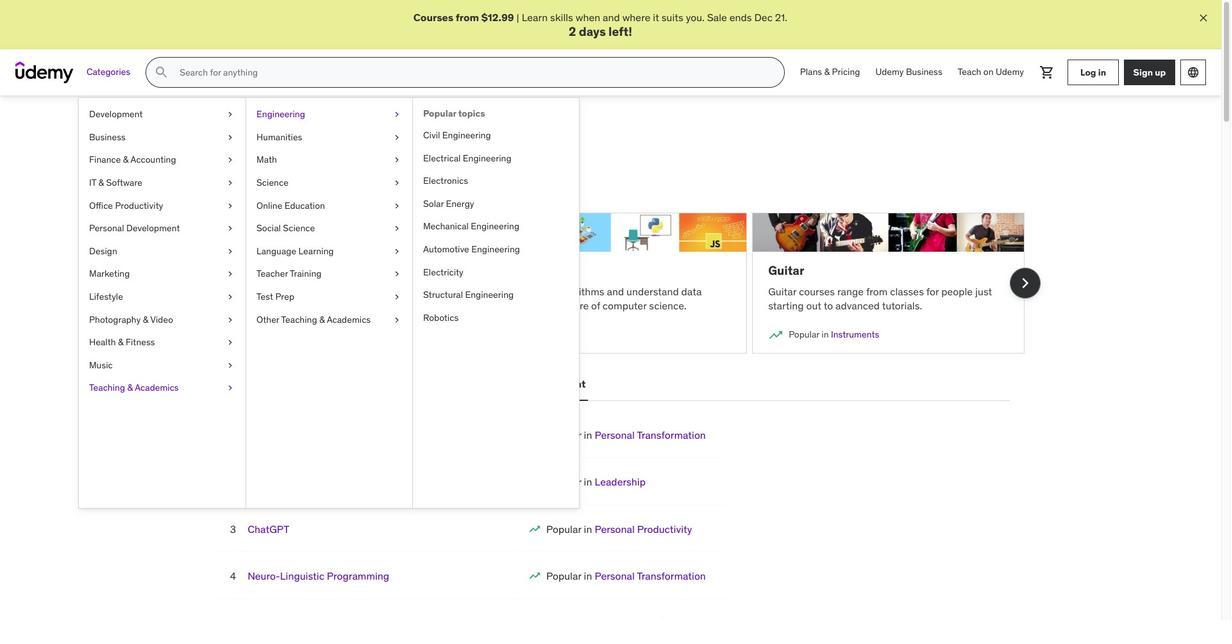 Task type: describe. For each thing, give the bounding box(es) containing it.
video
[[150, 314, 173, 326]]

submit search image
[[154, 65, 170, 80]]

0 vertical spatial productivity
[[115, 200, 163, 211]]

online
[[257, 200, 282, 211]]

2 cell from the top
[[547, 476, 646, 489]]

you.
[[686, 11, 705, 24]]

solar energy link
[[413, 193, 579, 216]]

choose a language image
[[1187, 66, 1200, 79]]

trending
[[294, 126, 361, 146]]

classes
[[890, 285, 924, 298]]

4 cell from the top
[[547, 570, 706, 583]]

close image
[[1198, 12, 1210, 24]]

personal development link
[[79, 218, 246, 240]]

build
[[531, 285, 553, 298]]

on
[[984, 66, 994, 78]]

automotive
[[423, 244, 469, 255]]

engineering up humanities
[[257, 109, 305, 120]]

mechanical engineering link
[[413, 216, 579, 239]]

it
[[89, 177, 96, 189]]

engineering link
[[246, 103, 412, 126]]

use
[[213, 285, 230, 298]]

finance & accounting
[[89, 154, 176, 166]]

neuro-linguistic programming link
[[248, 570, 389, 583]]

machine
[[213, 263, 262, 278]]

existing
[[424, 163, 459, 176]]

engineering for automotive
[[472, 244, 520, 255]]

personal development for personal development "button"
[[475, 378, 586, 391]]

test prep link
[[246, 286, 412, 309]]

just
[[976, 285, 992, 298]]

xsmall image for humanities
[[392, 131, 402, 144]]

health & fitness link
[[79, 332, 246, 355]]

lifestyle
[[89, 291, 123, 303]]

of
[[591, 300, 600, 312]]

popular in image for popular in personal productivity
[[529, 523, 541, 536]]

chatgpt
[[248, 523, 289, 536]]

& for fitness
[[118, 337, 123, 348]]

machine learning
[[213, 263, 315, 278]]

popular in image for popular in personal transformation
[[529, 570, 541, 583]]

2
[[569, 24, 576, 39]]

out
[[807, 300, 822, 312]]

math link
[[246, 149, 412, 172]]

social science link
[[246, 218, 412, 240]]

and inside learn to build algorithms and understand data structures at the core of computer science.
[[607, 285, 624, 298]]

music
[[89, 360, 113, 371]]

xsmall image for online education
[[392, 200, 402, 212]]

in down "other"
[[266, 329, 273, 341]]

structural
[[423, 289, 463, 301]]

electrical engineering link
[[413, 147, 579, 170]]

from inside courses from $12.99 | learn skills when and where it suits you. sale ends dec 21. 2 days left!
[[456, 11, 479, 24]]

ends
[[730, 11, 752, 24]]

to left teach
[[331, 285, 340, 298]]

electronics
[[423, 175, 468, 187]]

electricity
[[423, 267, 464, 278]]

teaching & academics link
[[79, 377, 246, 400]]

xsmall image for test prep
[[392, 291, 402, 304]]

1 vertical spatial science
[[283, 223, 315, 234]]

xsmall image for math
[[392, 154, 402, 167]]

electrical
[[423, 152, 461, 164]]

& for video
[[143, 314, 148, 326]]

popular and trending topics
[[197, 126, 410, 146]]

& for accounting
[[123, 154, 129, 166]]

plans & pricing
[[800, 66, 860, 78]]

computers
[[370, 285, 420, 298]]

2 personal transformation link from the top
[[595, 570, 706, 583]]

lifestyle link
[[79, 286, 246, 309]]

online education link
[[246, 195, 412, 218]]

in for instruments link
[[822, 329, 829, 341]]

udemy inside udemy business link
[[876, 66, 904, 78]]

statistical
[[233, 285, 277, 298]]

development link
[[79, 103, 246, 126]]

training
[[290, 268, 322, 280]]

core
[[569, 300, 589, 312]]

it
[[653, 11, 659, 24]]

language learning link
[[246, 240, 412, 263]]

development for personal development link
[[126, 223, 180, 234]]

learn for learn to build algorithms and understand data structures at the core of computer science.
[[491, 285, 517, 298]]

how
[[422, 285, 441, 298]]

xsmall image for engineering
[[392, 109, 402, 121]]

0 vertical spatial development
[[89, 109, 143, 120]]

learn something completely new or improve your existing skills
[[197, 163, 485, 176]]

personal development button
[[473, 369, 588, 400]]

development for personal development "button"
[[520, 378, 586, 391]]

xsmall image for other teaching & academics
[[392, 314, 402, 327]]

robotics
[[423, 312, 459, 324]]

teaching inside the teaching & academics link
[[89, 382, 125, 394]]

energy
[[446, 198, 474, 210]]

marketing link
[[79, 263, 246, 286]]

5 cell from the top
[[547, 617, 706, 621]]

teacher
[[257, 268, 288, 280]]

linguistic
[[280, 570, 325, 583]]

xsmall image for business
[[225, 131, 235, 144]]

other teaching & academics
[[257, 314, 371, 326]]

understand
[[627, 285, 679, 298]]

engineering for structural
[[465, 289, 514, 301]]

in for 'personal productivity' link
[[584, 523, 592, 536]]

xsmall image for it & software
[[225, 177, 235, 190]]

skills inside courses from $12.99 | learn skills when and where it suits you. sale ends dec 21. 2 days left!
[[550, 11, 573, 24]]

neuro-
[[248, 570, 280, 583]]

sign up
[[1134, 67, 1166, 78]]

udemy inside teach on udemy link
[[996, 66, 1024, 78]]

popular in personal transformation for 2nd personal transformation link from the bottom
[[547, 429, 706, 442]]

1 vertical spatial academics
[[135, 382, 179, 394]]

guitar for guitar
[[769, 263, 805, 278]]

21.
[[775, 11, 788, 24]]

finance & accounting link
[[79, 149, 246, 172]]

algorithms
[[556, 285, 605, 298]]

udemy business link
[[868, 57, 950, 88]]

when
[[576, 11, 601, 24]]

to inside learn to build algorithms and understand data structures at the core of computer science.
[[519, 285, 528, 298]]

xsmall image for office productivity
[[225, 200, 235, 212]]

engineering for mechanical
[[471, 221, 520, 232]]

personal development for personal development link
[[89, 223, 180, 234]]

1 vertical spatial and
[[262, 126, 291, 146]]

learn
[[213, 300, 236, 312]]

3 cell from the top
[[547, 523, 692, 536]]

personal productivity link
[[595, 523, 692, 536]]

& for academics
[[127, 382, 133, 394]]

xsmall image for teaching & academics
[[225, 382, 235, 395]]

learn for learn something completely new or improve your existing skills
[[197, 163, 223, 176]]

log in link
[[1068, 60, 1119, 85]]

& for pricing
[[825, 66, 830, 78]]

popular in personal productivity
[[547, 523, 692, 536]]

$12.99
[[481, 11, 514, 24]]

from inside use statistical probability to teach computers how to learn from data.
[[238, 300, 260, 312]]

pricing
[[832, 66, 860, 78]]

up
[[1155, 67, 1166, 78]]

plans
[[800, 66, 822, 78]]

solar
[[423, 198, 444, 210]]

xsmall image for teacher training
[[392, 268, 402, 281]]

humanities
[[257, 131, 302, 143]]

structural engineering link
[[413, 284, 579, 307]]

next image
[[1015, 273, 1036, 294]]

guitar courses range from classes for people just starting out to advanced tutorials.
[[769, 285, 992, 312]]

finance
[[89, 154, 121, 166]]



Task type: locate. For each thing, give the bounding box(es) containing it.
topics up "improve"
[[364, 126, 410, 146]]

cell
[[547, 429, 706, 442], [547, 476, 646, 489], [547, 523, 692, 536], [547, 570, 706, 583], [547, 617, 706, 621]]

engineering down solar energy link
[[471, 221, 520, 232]]

personal transformation link up leadership link
[[595, 429, 706, 442]]

days
[[579, 24, 606, 39]]

sign
[[1134, 67, 1153, 78]]

2 vertical spatial from
[[238, 300, 260, 312]]

engineering up electrical engineering at the left
[[442, 130, 491, 141]]

popular inside engineering 'element'
[[423, 108, 456, 119]]

learn inside courses from $12.99 | learn skills when and where it suits you. sale ends dec 21. 2 days left!
[[522, 11, 548, 24]]

popular in image for machine learning
[[213, 328, 228, 343]]

to inside the guitar courses range from classes for people just starting out to advanced tutorials.
[[824, 300, 833, 312]]

health
[[89, 337, 116, 348]]

test prep
[[257, 291, 294, 303]]

xsmall image left online at left
[[225, 200, 235, 212]]

instruments
[[831, 329, 880, 341]]

learning for language learning
[[299, 246, 334, 257]]

3
[[230, 523, 236, 536]]

xsmall image inside office productivity link
[[225, 200, 235, 212]]

personal inside "button"
[[475, 378, 518, 391]]

xsmall image up 'use'
[[225, 268, 235, 281]]

business left "teach"
[[906, 66, 943, 78]]

0 vertical spatial from
[[456, 11, 479, 24]]

xsmall image for science
[[392, 177, 402, 190]]

accounting
[[131, 154, 176, 166]]

civil engineering
[[423, 130, 491, 141]]

in right log
[[1099, 67, 1107, 78]]

1 horizontal spatial learn
[[491, 285, 517, 298]]

guitar for guitar courses range from classes for people just starting out to advanced tutorials.
[[769, 285, 797, 298]]

& left video
[[143, 314, 148, 326]]

xsmall image inside photography & video link
[[225, 314, 235, 327]]

social
[[257, 223, 281, 234]]

language learning
[[257, 246, 334, 257]]

electrical engineering
[[423, 152, 512, 164]]

from down statistical
[[238, 300, 260, 312]]

2 horizontal spatial from
[[866, 285, 888, 298]]

xsmall image for music
[[225, 360, 235, 372]]

other teaching & academics link
[[246, 309, 412, 332]]

learn to build algorithms and understand data structures at the core of computer science.
[[491, 285, 702, 312]]

in for 1st personal transformation link from the bottom of the page
[[584, 570, 592, 583]]

civil engineering link
[[413, 124, 579, 147]]

plans & pricing link
[[793, 57, 868, 88]]

language
[[257, 246, 296, 257]]

business
[[906, 66, 943, 78], [89, 131, 126, 143]]

skills
[[550, 11, 573, 24], [462, 163, 485, 176]]

topics inside engineering 'element'
[[458, 108, 485, 119]]

engineering down civil engineering link
[[463, 152, 512, 164]]

xsmall image for social science
[[392, 223, 402, 235]]

xsmall image for health & fitness
[[225, 337, 235, 349]]

learning inside language learning link
[[299, 246, 334, 257]]

photography & video
[[89, 314, 173, 326]]

skills up 2
[[550, 11, 573, 24]]

2 vertical spatial development
[[520, 378, 586, 391]]

& for software
[[99, 177, 104, 189]]

mechanical engineering
[[423, 221, 520, 232]]

fitness
[[126, 337, 155, 348]]

xsmall image inside 'finance & accounting' link
[[225, 154, 235, 167]]

learn to build algorithms and understand data structures at the core of computer science. link
[[475, 213, 747, 354]]

1 horizontal spatial from
[[456, 11, 479, 24]]

2 udemy from the left
[[996, 66, 1024, 78]]

& right health
[[118, 337, 123, 348]]

1 horizontal spatial skills
[[550, 11, 573, 24]]

xsmall image inside test prep link
[[392, 291, 402, 304]]

xsmall image
[[225, 131, 235, 144], [225, 154, 235, 167], [392, 154, 402, 167], [392, 177, 402, 190], [392, 200, 402, 212], [225, 223, 235, 235], [392, 246, 402, 258], [392, 268, 402, 281], [225, 291, 235, 304], [225, 314, 235, 327], [225, 337, 235, 349], [225, 360, 235, 372]]

& down 'music' link
[[127, 382, 133, 394]]

xsmall image inside language learning link
[[392, 246, 402, 258]]

from inside the guitar courses range from classes for people just starting out to advanced tutorials.
[[866, 285, 888, 298]]

or
[[350, 163, 360, 176]]

to right how
[[443, 285, 453, 298]]

2 transformation from the top
[[637, 570, 706, 583]]

xsmall image up your
[[392, 109, 402, 121]]

0 horizontal spatial academics
[[135, 382, 179, 394]]

to
[[331, 285, 340, 298], [443, 285, 453, 298], [519, 285, 528, 298], [824, 300, 833, 312]]

teaching & academics
[[89, 382, 179, 394]]

1 cell from the top
[[547, 429, 706, 442]]

1 horizontal spatial popular in image
[[769, 328, 784, 343]]

xsmall image inside the teaching & academics link
[[225, 382, 235, 395]]

learning up training
[[299, 246, 334, 257]]

guitar inside the guitar courses range from classes for people just starting out to advanced tutorials.
[[769, 285, 797, 298]]

udemy right the pricing
[[876, 66, 904, 78]]

xsmall image left mechanical
[[392, 223, 402, 235]]

robotics link
[[413, 307, 579, 330]]

xsmall image for photography & video
[[225, 314, 235, 327]]

1 vertical spatial business
[[89, 131, 126, 143]]

teach
[[342, 285, 368, 298]]

academics down use statistical probability to teach computers how to learn from data. on the left of the page
[[327, 314, 371, 326]]

academics
[[327, 314, 371, 326], [135, 382, 179, 394]]

and up the math
[[262, 126, 291, 146]]

1 vertical spatial teaching
[[89, 382, 125, 394]]

& right it
[[99, 177, 104, 189]]

neuro-linguistic programming
[[248, 570, 389, 583]]

xsmall image
[[225, 109, 235, 121], [392, 109, 402, 121], [392, 131, 402, 144], [225, 177, 235, 190], [225, 200, 235, 212], [392, 223, 402, 235], [225, 246, 235, 258], [225, 268, 235, 281], [392, 291, 402, 304], [392, 314, 402, 327], [225, 382, 235, 395]]

2 vertical spatial and
[[607, 285, 624, 298]]

1 vertical spatial personal development
[[475, 378, 586, 391]]

popular in personal transformation for 1st personal transformation link from the bottom of the page
[[547, 570, 706, 583]]

at
[[540, 300, 549, 312]]

xsmall image inside development link
[[225, 109, 235, 121]]

skills right existing
[[462, 163, 485, 176]]

and up left!
[[603, 11, 620, 24]]

in up popular in leadership
[[584, 429, 592, 442]]

xsmall image inside math link
[[392, 154, 402, 167]]

2 guitar from the top
[[769, 285, 797, 298]]

xsmall image inside social science link
[[392, 223, 402, 235]]

0 vertical spatial learning
[[299, 246, 334, 257]]

0 vertical spatial skills
[[550, 11, 573, 24]]

left!
[[609, 24, 632, 39]]

xsmall image inside humanities link
[[392, 131, 402, 144]]

something
[[225, 163, 274, 176]]

marketing
[[89, 268, 130, 280]]

xsmall image up something
[[225, 109, 235, 121]]

udemy image
[[15, 62, 74, 84]]

health & fitness
[[89, 337, 155, 348]]

other
[[257, 314, 279, 326]]

xsmall image for development
[[225, 109, 235, 121]]

photography
[[89, 314, 141, 326]]

xsmall image for marketing
[[225, 268, 235, 281]]

business inside udemy business link
[[906, 66, 943, 78]]

xsmall image for lifestyle
[[225, 291, 235, 304]]

1 vertical spatial popular in image
[[529, 570, 541, 583]]

xsmall image inside business link
[[225, 131, 235, 144]]

academics down 'music' link
[[135, 382, 179, 394]]

science link
[[246, 172, 412, 195]]

design link
[[79, 240, 246, 263]]

design
[[89, 246, 117, 257]]

xsmall image for finance & accounting
[[225, 154, 235, 167]]

xsmall image inside online education "link"
[[392, 200, 402, 212]]

0 vertical spatial teaching
[[281, 314, 317, 326]]

and inside courses from $12.99 | learn skills when and where it suits you. sale ends dec 21. 2 days left!
[[603, 11, 620, 24]]

0 horizontal spatial teaching
[[89, 382, 125, 394]]

in for leadership link
[[584, 476, 592, 489]]

computer
[[603, 300, 647, 312]]

in
[[1099, 67, 1107, 78], [266, 329, 273, 341], [822, 329, 829, 341], [584, 429, 592, 442], [584, 476, 592, 489], [584, 523, 592, 536], [584, 570, 592, 583]]

popular in instruments
[[789, 329, 880, 341]]

2 popular in image from the top
[[529, 570, 541, 583]]

learning inside 'carousel' "element"
[[265, 263, 315, 278]]

from left $12.99
[[456, 11, 479, 24]]

in down popular in personal productivity
[[584, 570, 592, 583]]

learn up structures
[[491, 285, 517, 298]]

structural engineering
[[423, 289, 514, 301]]

software
[[106, 177, 142, 189]]

xsmall image inside lifestyle link
[[225, 291, 235, 304]]

popular in image down learn
[[213, 328, 228, 343]]

to up structures
[[519, 285, 528, 298]]

business inside business link
[[89, 131, 126, 143]]

1 popular in personal transformation from the top
[[547, 429, 706, 442]]

0 vertical spatial science
[[257, 177, 289, 189]]

1 vertical spatial personal transformation link
[[595, 570, 706, 583]]

to right out
[[824, 300, 833, 312]]

4
[[230, 570, 236, 583]]

1 transformation from the top
[[637, 429, 706, 442]]

& right plans
[[825, 66, 830, 78]]

xsmall image inside the science link
[[392, 177, 402, 190]]

log
[[1081, 67, 1097, 78]]

math
[[257, 154, 277, 166]]

in down popular in leadership
[[584, 523, 592, 536]]

0 vertical spatial popular in image
[[529, 523, 541, 536]]

advanced
[[836, 300, 880, 312]]

0 horizontal spatial learn
[[197, 163, 223, 176]]

engineering for electrical
[[463, 152, 512, 164]]

1 vertical spatial skills
[[462, 163, 485, 176]]

xsmall image up machine
[[225, 246, 235, 258]]

1 horizontal spatial business
[[906, 66, 943, 78]]

1 vertical spatial learning
[[265, 263, 315, 278]]

0 horizontal spatial topics
[[364, 126, 410, 146]]

0 horizontal spatial personal development
[[89, 223, 180, 234]]

social science
[[257, 223, 315, 234]]

xsmall image down popular in
[[225, 382, 235, 395]]

engineering down mechanical engineering link
[[472, 244, 520, 255]]

in left instruments link
[[822, 329, 829, 341]]

office productivity
[[89, 200, 163, 211]]

1 horizontal spatial teaching
[[281, 314, 317, 326]]

1 horizontal spatial academics
[[327, 314, 371, 326]]

completely
[[276, 163, 327, 176]]

2 popular in personal transformation from the top
[[547, 570, 706, 583]]

productivity
[[115, 200, 163, 211], [637, 523, 692, 536]]

business link
[[79, 126, 246, 149]]

0 vertical spatial personal development
[[89, 223, 180, 234]]

in for 2nd personal transformation link from the bottom
[[584, 429, 592, 442]]

science up language learning
[[283, 223, 315, 234]]

0 vertical spatial personal transformation link
[[595, 429, 706, 442]]

1 horizontal spatial topics
[[458, 108, 485, 119]]

popular in leadership
[[547, 476, 646, 489]]

1 vertical spatial transformation
[[637, 570, 706, 583]]

popular topics
[[423, 108, 485, 119]]

popular in personal transformation down popular in personal productivity
[[547, 570, 706, 583]]

1 vertical spatial popular in personal transformation
[[547, 570, 706, 583]]

teaching inside other teaching & academics link
[[281, 314, 317, 326]]

xsmall image inside design link
[[225, 246, 235, 258]]

teaching down music
[[89, 382, 125, 394]]

photography & video link
[[79, 309, 246, 332]]

1 horizontal spatial udemy
[[996, 66, 1024, 78]]

the
[[551, 300, 566, 312]]

teach
[[958, 66, 982, 78]]

0 vertical spatial topics
[[458, 108, 485, 119]]

topics up civil engineering
[[458, 108, 485, 119]]

xsmall image left the "civil"
[[392, 131, 402, 144]]

science
[[257, 177, 289, 189], [283, 223, 315, 234]]

development inside "button"
[[520, 378, 586, 391]]

learning for machine learning
[[265, 263, 315, 278]]

1 udemy from the left
[[876, 66, 904, 78]]

categories button
[[79, 57, 138, 88]]

0 vertical spatial business
[[906, 66, 943, 78]]

0 horizontal spatial from
[[238, 300, 260, 312]]

1 guitar from the top
[[769, 263, 805, 278]]

xsmall image down something
[[225, 177, 235, 190]]

0 vertical spatial popular in personal transformation
[[547, 429, 706, 442]]

0 vertical spatial academics
[[327, 314, 371, 326]]

xsmall image inside it & software link
[[225, 177, 235, 190]]

xsmall image for personal development
[[225, 223, 235, 235]]

1 popular in image from the left
[[213, 328, 228, 343]]

xsmall image inside 'teacher training' 'link'
[[392, 268, 402, 281]]

0 vertical spatial guitar
[[769, 263, 805, 278]]

0 horizontal spatial skills
[[462, 163, 485, 176]]

2 vertical spatial learn
[[491, 285, 517, 298]]

carousel element
[[197, 198, 1041, 369]]

topics
[[458, 108, 485, 119], [364, 126, 410, 146]]

leadership
[[595, 476, 646, 489]]

1 horizontal spatial personal development
[[475, 378, 586, 391]]

learn right |
[[522, 11, 548, 24]]

xsmall image inside personal development link
[[225, 223, 235, 235]]

automotive engineering
[[423, 244, 520, 255]]

xsmall image for language learning
[[392, 246, 402, 258]]

& down use statistical probability to teach computers how to learn from data. on the left of the page
[[319, 314, 325, 326]]

1 popular in image from the top
[[529, 523, 541, 536]]

shopping cart with 0 items image
[[1040, 65, 1055, 80]]

popular in image
[[529, 523, 541, 536], [529, 570, 541, 583]]

suits
[[662, 11, 684, 24]]

xsmall image down the computers
[[392, 314, 402, 327]]

science up online at left
[[257, 177, 289, 189]]

xsmall image for design
[[225, 246, 235, 258]]

popular in image
[[213, 328, 228, 343], [769, 328, 784, 343]]

use statistical probability to teach computers how to learn from data.
[[213, 285, 453, 312]]

xsmall image left how
[[392, 291, 402, 304]]

0 vertical spatial transformation
[[637, 429, 706, 442]]

1 horizontal spatial productivity
[[637, 523, 692, 536]]

personal development inside "button"
[[475, 378, 586, 391]]

0 horizontal spatial business
[[89, 131, 126, 143]]

popular in personal transformation up "leadership"
[[547, 429, 706, 442]]

& right "finance"
[[123, 154, 129, 166]]

mechanical
[[423, 221, 469, 232]]

personal transformation link down 'personal productivity' link
[[595, 570, 706, 583]]

it & software
[[89, 177, 142, 189]]

engineering element
[[412, 98, 579, 509]]

courses
[[799, 285, 835, 298]]

learning
[[299, 246, 334, 257], [265, 263, 315, 278]]

learning down language learning
[[265, 263, 315, 278]]

1 vertical spatial learn
[[197, 163, 223, 176]]

1 vertical spatial from
[[866, 285, 888, 298]]

0 vertical spatial learn
[[522, 11, 548, 24]]

popular in image for guitar
[[769, 328, 784, 343]]

udemy right on
[[996, 66, 1024, 78]]

and up "computer"
[[607, 285, 624, 298]]

xsmall image inside other teaching & academics link
[[392, 314, 402, 327]]

1 vertical spatial topics
[[364, 126, 410, 146]]

teaching down prep
[[281, 314, 317, 326]]

structures
[[491, 300, 537, 312]]

0 vertical spatial and
[[603, 11, 620, 24]]

in left leadership link
[[584, 476, 592, 489]]

1 vertical spatial guitar
[[769, 285, 797, 298]]

from up advanced
[[866, 285, 888, 298]]

civil
[[423, 130, 440, 141]]

business up "finance"
[[89, 131, 126, 143]]

log in
[[1081, 67, 1107, 78]]

0 horizontal spatial popular in image
[[213, 328, 228, 343]]

1 vertical spatial productivity
[[637, 523, 692, 536]]

0 horizontal spatial udemy
[[876, 66, 904, 78]]

&
[[825, 66, 830, 78], [123, 154, 129, 166], [99, 177, 104, 189], [143, 314, 148, 326], [319, 314, 325, 326], [118, 337, 123, 348], [127, 382, 133, 394]]

0 horizontal spatial productivity
[[115, 200, 163, 211]]

education
[[285, 200, 325, 211]]

xsmall image inside marketing link
[[225, 268, 235, 281]]

1 vertical spatial development
[[126, 223, 180, 234]]

1 personal transformation link from the top
[[595, 429, 706, 442]]

popular in image down starting
[[769, 328, 784, 343]]

2 popular in image from the left
[[769, 328, 784, 343]]

data.
[[262, 300, 285, 312]]

xsmall image inside health & fitness link
[[225, 337, 235, 349]]

learn inside learn to build algorithms and understand data structures at the core of computer science.
[[491, 285, 517, 298]]

engineering for civil
[[442, 130, 491, 141]]

Search for anything text field
[[177, 62, 769, 84]]

xsmall image inside 'music' link
[[225, 360, 235, 372]]

2 horizontal spatial learn
[[522, 11, 548, 24]]

learn left something
[[197, 163, 223, 176]]

engineering down electricity link
[[465, 289, 514, 301]]

xsmall image inside engineering link
[[392, 109, 402, 121]]



Task type: vqa. For each thing, say whether or not it's contained in the screenshot.
middle Learn
yes



